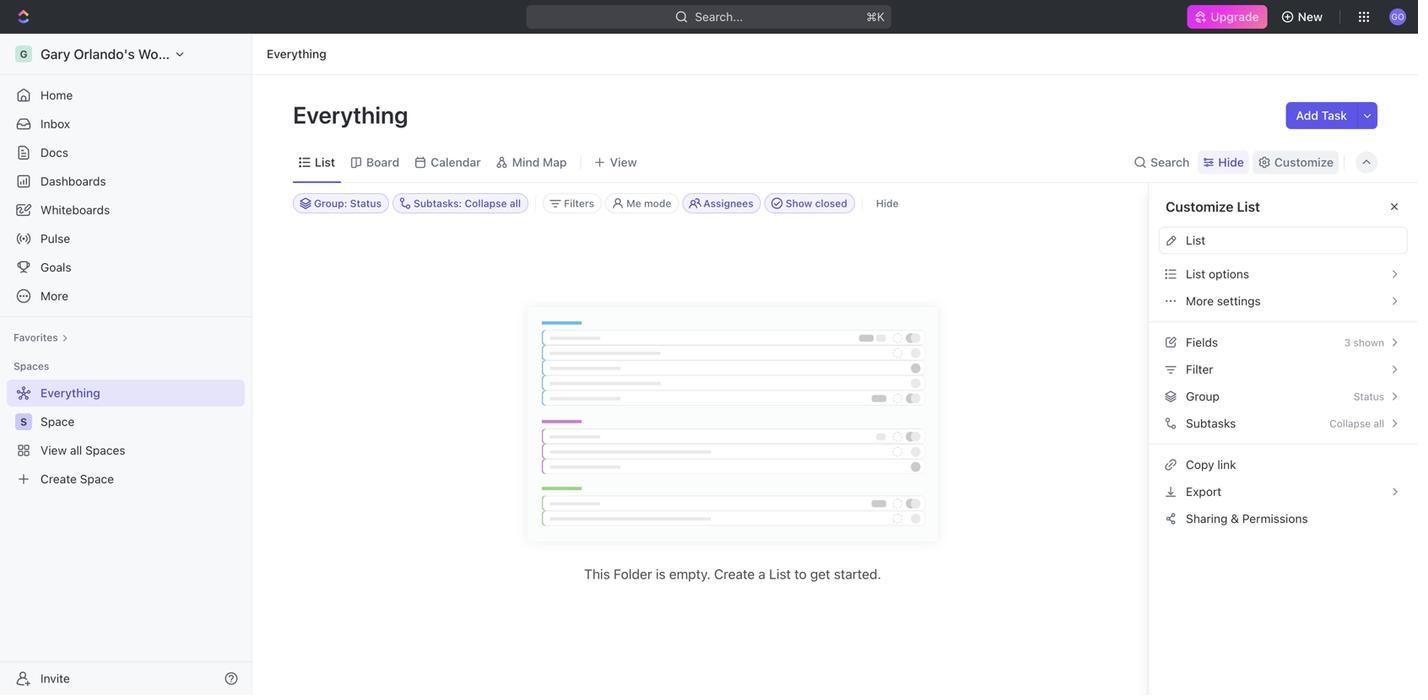 Task type: describe. For each thing, give the bounding box(es) containing it.
1 horizontal spatial assignees
[[1224, 199, 1285, 214]]

list options
[[1187, 267, 1250, 281]]

empty.
[[670, 567, 711, 583]]

sharing
[[1187, 512, 1228, 526]]

board
[[367, 155, 400, 169]]

create inside 'sidebar' navigation
[[41, 473, 77, 486]]

show closed button
[[765, 193, 855, 214]]

more settings
[[1187, 294, 1261, 308]]

s
[[20, 416, 27, 428]]

subtasks:
[[414, 198, 462, 209]]

permissions
[[1243, 512, 1309, 526]]

1 horizontal spatial spaces
[[85, 444, 125, 458]]

hide inside button
[[877, 198, 899, 209]]

export
[[1187, 485, 1222, 499]]

list up group:
[[315, 155, 335, 169]]

gary
[[41, 46, 70, 62]]

copy link button
[[1160, 452, 1409, 479]]

group
[[1187, 390, 1220, 404]]

mind map
[[512, 155, 567, 169]]

list right the a
[[770, 567, 791, 583]]

3 shown
[[1345, 337, 1385, 349]]

docs
[[41, 146, 68, 160]]

customize for customize
[[1275, 155, 1334, 169]]

mode
[[644, 198, 672, 209]]

tree inside 'sidebar' navigation
[[7, 380, 245, 493]]

create space link
[[7, 466, 242, 493]]

docs link
[[7, 139, 245, 166]]

list down customize list
[[1187, 234, 1206, 247]]

more for more settings
[[1187, 294, 1215, 308]]

0 vertical spatial collapse
[[465, 198, 507, 209]]

more settings button
[[1160, 288, 1409, 315]]

only
[[1240, 346, 1262, 358]]

options
[[1209, 267, 1250, 281]]

list inside button
[[1187, 267, 1206, 281]]

all down mind
[[510, 198, 521, 209]]

settings
[[1218, 294, 1261, 308]]

⌘k
[[867, 10, 885, 24]]

dashboards
[[41, 174, 106, 188]]

customize for customize list
[[1166, 199, 1234, 215]]

shown right 3
[[1354, 337, 1385, 349]]

sharing & permissions button
[[1160, 506, 1409, 533]]

group:
[[314, 198, 347, 209]]

tasks inside the unassigned 0 tasks
[[1268, 312, 1290, 322]]

select
[[1366, 273, 1395, 285]]

started.
[[834, 567, 882, 583]]

search button
[[1129, 151, 1195, 174]]

view button
[[588, 151, 643, 174]]

map
[[543, 155, 567, 169]]

more for more
[[41, 289, 68, 303]]

link
[[1218, 458, 1237, 472]]

filter button
[[1160, 356, 1409, 383]]

task
[[1322, 109, 1348, 122]]

unassigned 0 tasks
[[1260, 299, 1320, 322]]

0
[[1260, 312, 1266, 322]]

export button
[[1160, 479, 1409, 506]]

view button
[[588, 143, 643, 182]]

collapse all
[[1330, 418, 1385, 430]]

pulse link
[[7, 226, 245, 253]]

calendar link
[[428, 151, 481, 174]]

dashboards link
[[7, 168, 245, 195]]

shown right are
[[1362, 346, 1393, 358]]

hide button
[[1199, 151, 1250, 174]]

filter button
[[1149, 356, 1419, 383]]

0 vertical spatial status
[[350, 198, 382, 209]]

to
[[795, 567, 807, 583]]

copy link
[[1187, 458, 1237, 472]]

hide inside dropdown button
[[1219, 155, 1245, 169]]

upgrade
[[1211, 10, 1260, 24]]

whiteboards link
[[7, 197, 245, 224]]

3
[[1345, 337, 1351, 349]]

all for select all
[[1398, 273, 1409, 285]]

me mode
[[627, 198, 672, 209]]

customize button
[[1253, 151, 1340, 174]]

copy
[[1187, 458, 1215, 472]]

inbox
[[41, 117, 70, 131]]

view for view all spaces
[[41, 444, 67, 458]]

view for view
[[610, 155, 637, 169]]

add
[[1297, 109, 1319, 122]]

is
[[656, 567, 666, 583]]

are
[[1344, 346, 1359, 358]]

assignees inside assignees button
[[704, 198, 754, 209]]

0 vertical spatial space
[[41, 415, 75, 429]]

assignees button
[[683, 193, 762, 214]]

Search field
[[1224, 231, 1409, 258]]



Task type: vqa. For each thing, say whether or not it's contained in the screenshot.
CUSTOMIZE for Customize
yes



Task type: locate. For each thing, give the bounding box(es) containing it.
more inside "button"
[[1187, 294, 1215, 308]]

view all spaces link
[[7, 437, 242, 465]]

show closed
[[786, 198, 848, 209]]

everything link
[[263, 44, 331, 64], [7, 380, 242, 407]]

tasks left 3
[[1316, 346, 1341, 358]]

customize
[[1275, 155, 1334, 169], [1166, 199, 1234, 215]]

hide button
[[870, 193, 906, 214]]

new button
[[1275, 3, 1334, 30]]

all inside 'sidebar' navigation
[[70, 444, 82, 458]]

list left options
[[1187, 267, 1206, 281]]

1 vertical spatial status
[[1354, 391, 1385, 403]]

1 vertical spatial customize
[[1166, 199, 1234, 215]]

all for collapse all
[[1374, 418, 1385, 430]]

0 vertical spatial everything
[[267, 47, 327, 61]]

collapse down are
[[1330, 418, 1372, 430]]

orlando's
[[74, 46, 135, 62]]

gary orlando's workspace
[[41, 46, 208, 62]]

me
[[627, 198, 642, 209]]

whiteboards
[[41, 203, 110, 217]]

a
[[759, 567, 766, 583]]

collapse
[[465, 198, 507, 209], [1330, 418, 1372, 430]]

me mode button
[[606, 193, 679, 214]]

more down goals
[[41, 289, 68, 303]]

assignees down hide dropdown button
[[1224, 199, 1285, 214]]

this folder is empty. create a list to get started.
[[584, 567, 882, 583]]

1 vertical spatial space
[[80, 473, 114, 486]]

list link
[[312, 151, 335, 174]]

customize list
[[1166, 199, 1261, 215]]

assignees left show
[[704, 198, 754, 209]]

view inside button
[[610, 155, 637, 169]]

this
[[584, 567, 610, 583]]

status right group:
[[350, 198, 382, 209]]

customize down hide dropdown button
[[1166, 199, 1234, 215]]

mind
[[512, 155, 540, 169]]

pulse
[[41, 232, 70, 246]]

0 horizontal spatial space
[[41, 415, 75, 429]]

select all
[[1366, 273, 1409, 285]]

1 vertical spatial collapse
[[1330, 418, 1372, 430]]

filter
[[1187, 363, 1214, 377]]

1 horizontal spatial tasks
[[1316, 346, 1341, 358]]

closed
[[816, 198, 848, 209]]

create space
[[41, 473, 114, 486]]

hide up customize list
[[1219, 155, 1245, 169]]

0 horizontal spatial customize
[[1166, 199, 1234, 215]]

1 horizontal spatial view
[[610, 155, 637, 169]]

1 vertical spatial hide
[[877, 198, 899, 209]]

space right space, , element
[[41, 415, 75, 429]]

0 vertical spatial create
[[41, 473, 77, 486]]

unassigned
[[1260, 299, 1320, 311]]

space link
[[41, 409, 242, 436]]

spaces
[[14, 361, 49, 372], [85, 444, 125, 458]]

tree containing everything
[[7, 380, 245, 493]]

0 vertical spatial everything link
[[263, 44, 331, 64]]

list down hide dropdown button
[[1238, 199, 1261, 215]]

0 vertical spatial hide
[[1219, 155, 1245, 169]]

tree
[[7, 380, 245, 493]]

1 horizontal spatial status
[[1354, 391, 1385, 403]]

list options button
[[1160, 261, 1409, 288]]

0 horizontal spatial status
[[350, 198, 382, 209]]

only users with tasks are shown
[[1240, 346, 1393, 358]]

favorites
[[14, 332, 58, 344]]

assignees
[[704, 198, 754, 209], [1224, 199, 1285, 214]]

add task button
[[1287, 102, 1358, 129]]

new
[[1299, 10, 1323, 24]]

tasks
[[1268, 312, 1290, 322], [1316, 346, 1341, 358]]

sidebar navigation
[[0, 34, 256, 696]]

create down view all spaces
[[41, 473, 77, 486]]

0 vertical spatial spaces
[[14, 361, 49, 372]]

1 vertical spatial everything link
[[7, 380, 242, 407]]

mind map link
[[509, 151, 567, 174]]

spaces down favorites
[[14, 361, 49, 372]]

go
[[1392, 12, 1405, 21]]

customize up search tasks... text box at the right top of the page
[[1275, 155, 1334, 169]]

1 horizontal spatial more
[[1187, 294, 1215, 308]]

space, , element
[[15, 414, 32, 431]]

0 horizontal spatial collapse
[[465, 198, 507, 209]]

view inside 'sidebar' navigation
[[41, 444, 67, 458]]

home
[[41, 88, 73, 102]]

0 horizontal spatial spaces
[[14, 361, 49, 372]]

1 horizontal spatial customize
[[1275, 155, 1334, 169]]

workspace
[[138, 46, 208, 62]]

g
[[20, 48, 28, 60]]

status up collapse all
[[1354, 391, 1385, 403]]

get
[[811, 567, 831, 583]]

0 horizontal spatial view
[[41, 444, 67, 458]]

1 vertical spatial spaces
[[85, 444, 125, 458]]

all up create space
[[70, 444, 82, 458]]

1 horizontal spatial hide
[[1219, 155, 1245, 169]]

search
[[1151, 155, 1190, 169]]

spaces up create space link
[[85, 444, 125, 458]]

everything inside 'sidebar' navigation
[[41, 386, 100, 400]]

subtasks
[[1187, 417, 1237, 431]]

with
[[1293, 346, 1313, 358]]

create left the a
[[714, 567, 755, 583]]

view
[[610, 155, 637, 169], [41, 444, 67, 458]]

board link
[[363, 151, 400, 174]]

1 horizontal spatial create
[[714, 567, 755, 583]]

0 horizontal spatial hide
[[877, 198, 899, 209]]

folder
[[614, 567, 653, 583]]

filters
[[564, 198, 595, 209]]

more down list options at right
[[1187, 294, 1215, 308]]

home link
[[7, 82, 245, 109]]

1 vertical spatial create
[[714, 567, 755, 583]]

1 vertical spatial tasks
[[1316, 346, 1341, 358]]

collapse right subtasks:
[[465, 198, 507, 209]]

view up create space
[[41, 444, 67, 458]]

1 horizontal spatial collapse
[[1330, 418, 1372, 430]]

Search tasks... text field
[[1209, 191, 1378, 216]]

sharing & permissions
[[1187, 512, 1309, 526]]

upgrade link
[[1188, 5, 1268, 29]]

1 vertical spatial view
[[41, 444, 67, 458]]

all down 3 shown
[[1374, 418, 1385, 430]]

space down view all spaces
[[80, 473, 114, 486]]

2 vertical spatial everything
[[41, 386, 100, 400]]

1 horizontal spatial space
[[80, 473, 114, 486]]

gary orlando's workspace, , element
[[15, 46, 32, 62]]

add task
[[1297, 109, 1348, 122]]

0 horizontal spatial assignees
[[704, 198, 754, 209]]

filters button
[[543, 193, 602, 214]]

export button
[[1160, 479, 1409, 506]]

shown
[[1354, 337, 1385, 349], [1362, 346, 1393, 358]]

1 horizontal spatial everything link
[[263, 44, 331, 64]]

more button
[[7, 283, 245, 310]]

space
[[41, 415, 75, 429], [80, 473, 114, 486]]

0 horizontal spatial everything link
[[7, 380, 242, 407]]

all right select
[[1398, 273, 1409, 285]]

view all spaces
[[41, 444, 125, 458]]

0 horizontal spatial create
[[41, 473, 77, 486]]

favorites button
[[7, 328, 75, 348]]

search...
[[696, 10, 744, 24]]

tasks right "0"
[[1268, 312, 1290, 322]]

0 horizontal spatial tasks
[[1268, 312, 1290, 322]]

1 vertical spatial everything
[[293, 101, 414, 129]]

0 vertical spatial view
[[610, 155, 637, 169]]

calendar
[[431, 155, 481, 169]]

view up me
[[610, 155, 637, 169]]

subtasks: collapse all
[[414, 198, 521, 209]]

invite
[[41, 672, 70, 686]]

hide right closed
[[877, 198, 899, 209]]

0 vertical spatial customize
[[1275, 155, 1334, 169]]

&
[[1231, 512, 1240, 526]]

goals
[[41, 261, 71, 274]]

all for view all spaces
[[70, 444, 82, 458]]

0 horizontal spatial more
[[41, 289, 68, 303]]

customize inside 'button'
[[1275, 155, 1334, 169]]

show
[[786, 198, 813, 209]]

0 vertical spatial tasks
[[1268, 312, 1290, 322]]

more inside dropdown button
[[41, 289, 68, 303]]

users
[[1264, 346, 1290, 358]]



